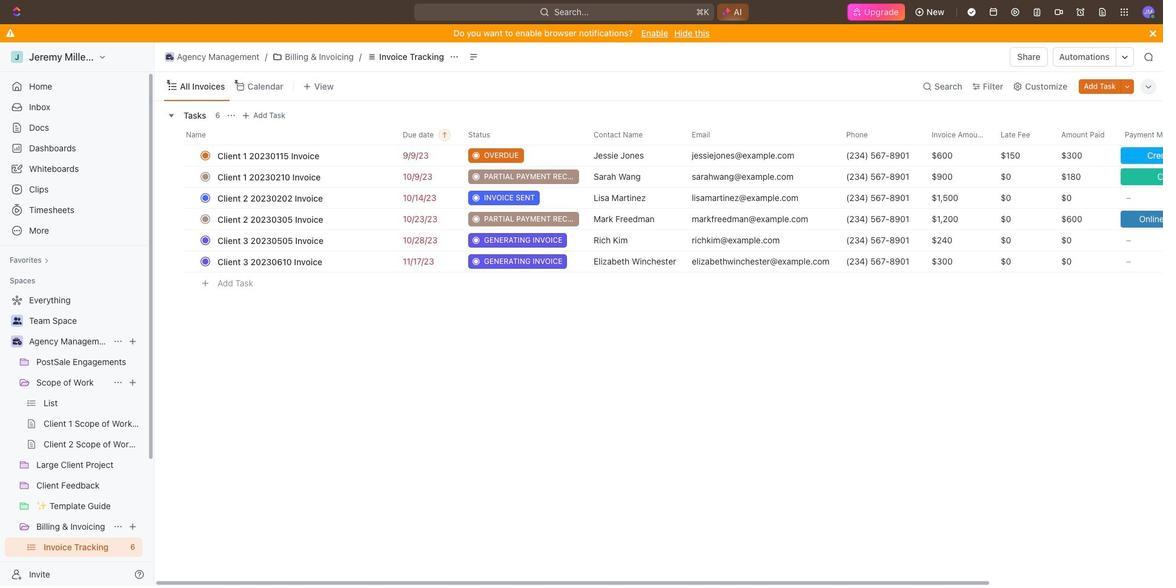 Task type: describe. For each thing, give the bounding box(es) containing it.
business time image inside tree
[[12, 338, 22, 345]]

user group image
[[12, 317, 22, 325]]

jeremy miller's workspace, , element
[[11, 51, 23, 63]]

sidebar navigation
[[0, 42, 157, 586]]

1 horizontal spatial business time image
[[166, 54, 173, 60]]



Task type: vqa. For each thing, say whether or not it's contained in the screenshot.
second wifi icon from the top of the Sidebar navigation
no



Task type: locate. For each thing, give the bounding box(es) containing it.
tree inside sidebar navigation
[[5, 291, 142, 586]]

0 vertical spatial business time image
[[166, 54, 173, 60]]

1 vertical spatial business time image
[[12, 338, 22, 345]]

tree
[[5, 291, 142, 586]]

business time image
[[166, 54, 173, 60], [12, 338, 22, 345]]

0 horizontal spatial business time image
[[12, 338, 22, 345]]



